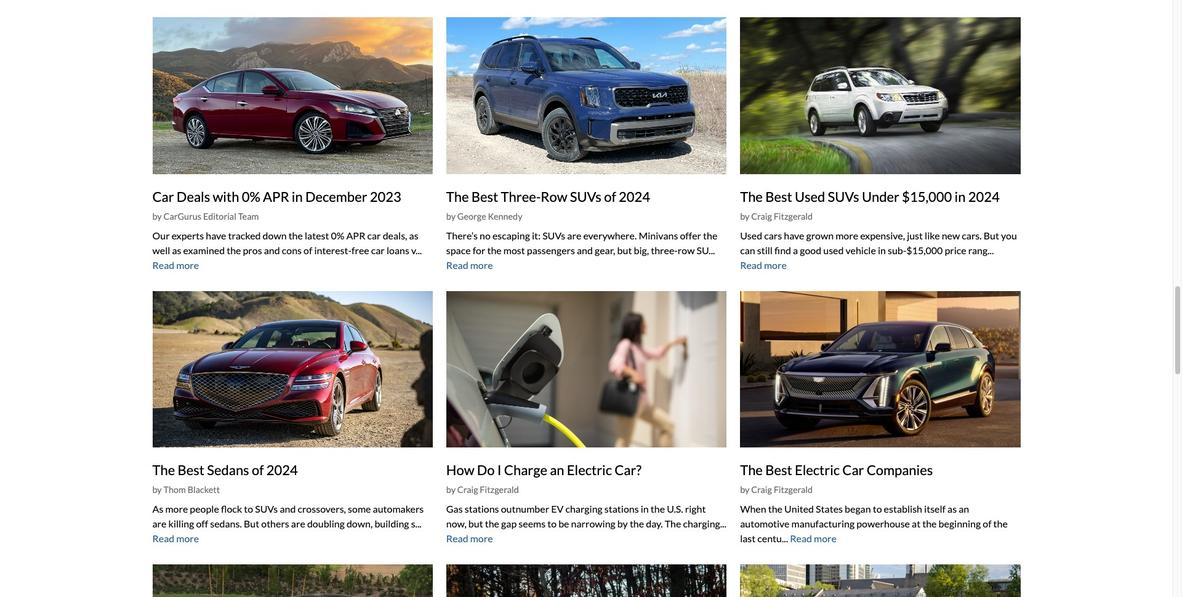 Task type: locate. For each thing, give the bounding box(es) containing it.
fitzgerald down i
[[480, 485, 519, 495]]

cars
[[764, 229, 782, 241]]

by left george
[[446, 211, 456, 222]]

apr inside our experts have tracked down the latest 0% apr car deals, as well as examined the pros and cons of interest-free car loans v... read more
[[346, 229, 365, 241]]

2 horizontal spatial as
[[948, 503, 957, 515]]

0% up interest-
[[331, 229, 345, 241]]

2024 up as more people flock to suvs and crossovers, some automakers are killing off sedans. but others are doubling down, building s... read more
[[267, 462, 298, 478]]

1 horizontal spatial to
[[548, 518, 557, 530]]

read more link down well in the left top of the page
[[152, 259, 199, 271]]

doubling
[[307, 518, 345, 530]]

read down can
[[740, 259, 762, 271]]

by craig fitzgerald down do
[[446, 485, 519, 495]]

price
[[945, 244, 967, 256]]

1 horizontal spatial but
[[617, 244, 632, 256]]

row
[[678, 244, 695, 256]]

the inside "gas stations outnumber ev charging stations in the u.s. right now, but the gap seems to be narrowing by the day. the charging... read more"
[[665, 518, 681, 530]]

2 have from the left
[[784, 229, 805, 241]]

used inside used cars have grown more expensive, just like new cars. but you can still find a good used vehicle in sub-$15,000 price rang... read more
[[740, 229, 762, 241]]

have up a
[[784, 229, 805, 241]]

but left others
[[244, 518, 259, 530]]

began
[[845, 503, 871, 515]]

of right 'cons'
[[304, 244, 312, 256]]

1 horizontal spatial used
[[795, 188, 825, 205]]

how do i charge an electric car? image
[[446, 291, 727, 448]]

there's
[[446, 229, 478, 241]]

car deals with 0% apr in december 2023 image
[[152, 17, 433, 174]]

read more link down now,
[[446, 533, 493, 544]]

expensive,
[[860, 229, 905, 241]]

no
[[480, 229, 491, 241]]

1 vertical spatial as
[[172, 244, 181, 256]]

to right flock at bottom
[[244, 503, 253, 515]]

it:
[[532, 229, 541, 241]]

by craig fitzgerald up united
[[740, 485, 813, 495]]

in left december on the top left
[[292, 188, 303, 205]]

1 horizontal spatial have
[[784, 229, 805, 241]]

centu...
[[758, 533, 788, 544]]

1 vertical spatial $15,000
[[907, 244, 943, 256]]

read more link for sedans
[[152, 533, 199, 544]]

minivans
[[639, 229, 678, 241]]

as right well in the left top of the page
[[172, 244, 181, 256]]

0 vertical spatial but
[[984, 229, 1000, 241]]

to inside "gas stations outnumber ev charging stations in the u.s. right now, but the gap seems to be narrowing by the day. the charging... read more"
[[548, 518, 557, 530]]

0 horizontal spatial but
[[469, 518, 483, 530]]

stations up the narrowing
[[605, 503, 639, 515]]

u.s.
[[667, 503, 683, 515]]

0 horizontal spatial as
[[172, 244, 181, 256]]

by for the best sedans of 2024
[[152, 485, 162, 495]]

1 horizontal spatial electric
[[795, 462, 840, 478]]

1 vertical spatial but
[[244, 518, 259, 530]]

the best used electric cars in 2023 image
[[152, 565, 433, 597]]

0% inside our experts have tracked down the latest 0% apr car deals, as well as examined the pros and cons of interest-free car loans v... read more
[[331, 229, 345, 241]]

by
[[152, 211, 162, 222], [446, 211, 456, 222], [740, 211, 750, 222], [152, 485, 162, 495], [446, 485, 456, 495], [740, 485, 750, 495], [618, 518, 628, 530]]

kennedy
[[488, 211, 523, 222]]

suvs up others
[[255, 503, 278, 515]]

more
[[836, 229, 859, 241], [176, 259, 199, 271], [470, 259, 493, 271], [764, 259, 787, 271], [165, 503, 188, 515], [176, 533, 199, 544], [470, 533, 493, 544], [814, 533, 837, 544]]

by up gas
[[446, 485, 456, 495]]

but left big,
[[617, 244, 632, 256]]

crossovers,
[[298, 503, 346, 515]]

sedans.
[[210, 518, 242, 530]]

1 vertical spatial apr
[[346, 229, 365, 241]]

2 horizontal spatial to
[[873, 503, 882, 515]]

electric up states
[[795, 462, 840, 478]]

as
[[409, 229, 419, 241], [172, 244, 181, 256], [948, 503, 957, 515]]

others
[[261, 518, 289, 530]]

read inside there's no escaping it: suvs are everywhere. minivans offer the space for the most passengers and gear, but big, three-row su... read more
[[446, 259, 468, 271]]

craig up when
[[751, 485, 772, 495]]

1 vertical spatial but
[[469, 518, 483, 530]]

of
[[604, 188, 616, 205], [304, 244, 312, 256], [252, 462, 264, 478], [983, 518, 992, 530]]

have inside our experts have tracked down the latest 0% apr car deals, as well as examined the pros and cons of interest-free car loans v... read more
[[206, 229, 226, 241]]

but
[[984, 229, 1000, 241], [244, 518, 259, 530]]

the up george
[[446, 188, 469, 205]]

powerhouse
[[857, 518, 910, 530]]

have up examined on the top left
[[206, 229, 226, 241]]

the best electric car companies image
[[740, 291, 1021, 448]]

by cargurus editorial team
[[152, 211, 259, 222]]

stations
[[465, 503, 499, 515], [605, 503, 639, 515]]

by up can
[[740, 211, 750, 222]]

the best three-row suvs of 2024
[[446, 188, 650, 205]]

0 vertical spatial an
[[550, 462, 564, 478]]

as up beginning
[[948, 503, 957, 515]]

building
[[375, 518, 409, 530]]

are inside there's no escaping it: suvs are everywhere. minivans offer the space for the most passengers and gear, but big, three-row su... read more
[[567, 229, 582, 241]]

good
[[800, 244, 822, 256]]

the best three-row suvs of 2024 image
[[446, 17, 727, 174]]

1 vertical spatial an
[[959, 503, 969, 515]]

2024 up cars. on the top right of page
[[969, 188, 1000, 205]]

by up 'our'
[[152, 211, 162, 222]]

read more link down still
[[740, 259, 787, 271]]

1 horizontal spatial car
[[843, 462, 864, 478]]

find
[[775, 244, 791, 256]]

by craig fitzgerald up cars
[[740, 211, 813, 222]]

in
[[292, 188, 303, 205], [955, 188, 966, 205], [878, 244, 886, 256], [641, 503, 649, 515]]

the down "tracked"
[[227, 244, 241, 256]]

stations right gas
[[465, 503, 499, 515]]

read more link down 'killing' in the bottom left of the page
[[152, 533, 199, 544]]

2 stations from the left
[[605, 503, 639, 515]]

1 have from the left
[[206, 229, 226, 241]]

1 horizontal spatial 2024
[[619, 188, 650, 205]]

0 horizontal spatial have
[[206, 229, 226, 241]]

car
[[152, 188, 174, 205], [843, 462, 864, 478]]

and down the down
[[264, 244, 280, 256]]

when
[[740, 503, 767, 515]]

by up when
[[740, 485, 750, 495]]

have
[[206, 229, 226, 241], [784, 229, 805, 241]]

used
[[824, 244, 844, 256]]

but left you
[[984, 229, 1000, 241]]

in inside "gas stations outnumber ev charging stations in the u.s. right now, but the gap seems to be narrowing by the day. the charging... read more"
[[641, 503, 649, 515]]

2 vertical spatial as
[[948, 503, 957, 515]]

the up su...
[[703, 229, 718, 241]]

apr up the down
[[263, 188, 289, 205]]

used up grown
[[795, 188, 825, 205]]

by for the best three-row suvs of 2024
[[446, 211, 456, 222]]

s...
[[411, 518, 422, 530]]

read inside used cars have grown more expensive, just like new cars. but you can still find a good used vehicle in sub-$15,000 price rang... read more
[[740, 259, 762, 271]]

1 vertical spatial 0%
[[331, 229, 345, 241]]

0 vertical spatial but
[[617, 244, 632, 256]]

apr up free
[[346, 229, 365, 241]]

of right beginning
[[983, 518, 992, 530]]

0 horizontal spatial car
[[152, 188, 174, 205]]

1 horizontal spatial 0%
[[331, 229, 345, 241]]

when the united states began to establish itself as an automotive manufacturing powerhouse at the beginning of the last centu...
[[740, 503, 1008, 544]]

2024 up the "minivans"
[[619, 188, 650, 205]]

in up day.
[[641, 503, 649, 515]]

car up cargurus
[[152, 188, 174, 205]]

team
[[238, 211, 259, 222]]

0% up team
[[242, 188, 260, 205]]

0 horizontal spatial to
[[244, 503, 253, 515]]

1 horizontal spatial stations
[[605, 503, 639, 515]]

by craig fitzgerald for electric
[[740, 485, 813, 495]]

but right now,
[[469, 518, 483, 530]]

0%
[[242, 188, 260, 205], [331, 229, 345, 241]]

2 horizontal spatial are
[[567, 229, 582, 241]]

$15,000 down like
[[907, 244, 943, 256]]

the left day.
[[630, 518, 644, 530]]

with
[[213, 188, 239, 205]]

0 horizontal spatial apr
[[263, 188, 289, 205]]

2 horizontal spatial 2024
[[969, 188, 1000, 205]]

to
[[244, 503, 253, 515], [873, 503, 882, 515], [548, 518, 557, 530]]

craig
[[751, 211, 772, 222], [457, 485, 478, 495], [751, 485, 772, 495]]

read more link
[[152, 259, 199, 271], [446, 259, 493, 271], [740, 259, 787, 271], [152, 533, 199, 544], [446, 533, 493, 544], [790, 533, 837, 544]]

fitzgerald for used
[[774, 211, 813, 222]]

as up the v...
[[409, 229, 419, 241]]

automakers
[[373, 503, 424, 515]]

read
[[152, 259, 174, 271], [446, 259, 468, 271], [740, 259, 762, 271], [152, 533, 174, 544], [446, 533, 468, 544], [790, 533, 812, 544]]

have inside used cars have grown more expensive, just like new cars. but you can still find a good used vehicle in sub-$15,000 price rang... read more
[[784, 229, 805, 241]]

as inside when the united states began to establish itself as an automotive manufacturing powerhouse at the beginning of the last centu...
[[948, 503, 957, 515]]

by craig fitzgerald for i
[[446, 485, 519, 495]]

and left gear,
[[577, 244, 593, 256]]

more inside our experts have tracked down the latest 0% apr car deals, as well as examined the pros and cons of interest-free car loans v... read more
[[176, 259, 199, 271]]

used up can
[[740, 229, 762, 241]]

0 vertical spatial $15,000
[[902, 188, 952, 205]]

best up united
[[766, 462, 792, 478]]

fitzgerald for electric
[[774, 485, 813, 495]]

outnumber
[[501, 503, 549, 515]]

like
[[925, 229, 940, 241]]

suvs
[[570, 188, 602, 205], [828, 188, 860, 205], [543, 229, 566, 241], [255, 503, 278, 515]]

the for the best electric car companies
[[740, 462, 763, 478]]

cars.
[[962, 229, 982, 241]]

the up 'cons'
[[289, 229, 303, 241]]

cons
[[282, 244, 302, 256]]

car up began
[[843, 462, 864, 478]]

beginning
[[939, 518, 981, 530]]

the down u.s.
[[665, 518, 681, 530]]

down,
[[347, 518, 373, 530]]

to up powerhouse
[[873, 503, 882, 515]]

best up "by thom blackett"
[[178, 462, 204, 478]]

best for sedans
[[178, 462, 204, 478]]

0 vertical spatial 0%
[[242, 188, 260, 205]]

0 vertical spatial as
[[409, 229, 419, 241]]

best up cars
[[766, 188, 792, 205]]

three-
[[501, 188, 541, 205]]

read down 'killing' in the bottom left of the page
[[152, 533, 174, 544]]

fitzgerald up cars
[[774, 211, 813, 222]]

0 horizontal spatial stations
[[465, 503, 499, 515]]

but inside "gas stations outnumber ev charging stations in the u.s. right now, but the gap seems to be narrowing by the day. the charging... read more"
[[469, 518, 483, 530]]

are up passengers
[[567, 229, 582, 241]]

latest
[[305, 229, 329, 241]]

0 vertical spatial apr
[[263, 188, 289, 205]]

have for with
[[206, 229, 226, 241]]

i
[[498, 462, 502, 478]]

and up others
[[280, 503, 296, 515]]

killing
[[168, 518, 194, 530]]

the right beginning
[[994, 518, 1008, 530]]

the up thom
[[152, 462, 175, 478]]

december
[[305, 188, 367, 205]]

car up free
[[367, 229, 381, 241]]

read down well in the left top of the page
[[152, 259, 174, 271]]

pros
[[243, 244, 262, 256]]

read more link down the manufacturing
[[790, 533, 837, 544]]

best up by george kennedy at the left top
[[472, 188, 498, 205]]

0 horizontal spatial electric
[[567, 462, 612, 478]]

at
[[912, 518, 921, 530]]

fitzgerald up united
[[774, 485, 813, 495]]

escaping
[[493, 229, 530, 241]]

best
[[472, 188, 498, 205], [766, 188, 792, 205], [178, 462, 204, 478], [766, 462, 792, 478]]

the up can
[[740, 188, 763, 205]]

to left the be
[[548, 518, 557, 530]]

and inside there's no escaping it: suvs are everywhere. minivans offer the space for the most passengers and gear, but big, three-row su... read more
[[577, 244, 593, 256]]

an up beginning
[[959, 503, 969, 515]]

the best electric car companies
[[740, 462, 933, 478]]

apr
[[263, 188, 289, 205], [346, 229, 365, 241]]

car right free
[[371, 244, 385, 256]]

by right the narrowing
[[618, 518, 628, 530]]

suvs up passengers
[[543, 229, 566, 241]]

by left thom
[[152, 485, 162, 495]]

1 horizontal spatial an
[[959, 503, 969, 515]]

tracked
[[228, 229, 261, 241]]

craig up cars
[[751, 211, 772, 222]]

electric left car?
[[567, 462, 612, 478]]

the
[[446, 188, 469, 205], [740, 188, 763, 205], [152, 462, 175, 478], [740, 462, 763, 478], [665, 518, 681, 530]]

ev
[[551, 503, 564, 515]]

0 horizontal spatial but
[[244, 518, 259, 530]]

read more link down for
[[446, 259, 493, 271]]

1 vertical spatial car
[[843, 462, 864, 478]]

by for the best electric car companies
[[740, 485, 750, 495]]

1 horizontal spatial but
[[984, 229, 1000, 241]]

v...
[[411, 244, 422, 256]]

an inside when the united states began to establish itself as an automotive manufacturing powerhouse at the beginning of the last centu...
[[959, 503, 969, 515]]

deals,
[[383, 229, 407, 241]]

last
[[740, 533, 756, 544]]

2 electric from the left
[[795, 462, 840, 478]]

1 horizontal spatial apr
[[346, 229, 365, 241]]

are right others
[[291, 518, 305, 530]]

$15,000 up like
[[902, 188, 952, 205]]

read down now,
[[446, 533, 468, 544]]

su...
[[697, 244, 715, 256]]

car?
[[615, 462, 642, 478]]

the best sedans of 2024 image
[[152, 291, 433, 448]]

free
[[352, 244, 369, 256]]

1 vertical spatial used
[[740, 229, 762, 241]]

0 vertical spatial used
[[795, 188, 825, 205]]

read more link for used
[[740, 259, 787, 271]]

for
[[473, 244, 486, 256]]

0 vertical spatial car
[[152, 188, 174, 205]]

are down as
[[152, 518, 167, 530]]

an right charge
[[550, 462, 564, 478]]

of inside when the united states began to establish itself as an automotive manufacturing powerhouse at the beginning of the last centu...
[[983, 518, 992, 530]]

in down 'expensive,'
[[878, 244, 886, 256]]

the up when
[[740, 462, 763, 478]]

craig down how
[[457, 485, 478, 495]]

0 horizontal spatial used
[[740, 229, 762, 241]]

read down the space
[[446, 259, 468, 271]]

but inside as more people flock to suvs and crossovers, some automakers are killing off sedans. but others are doubling down, building s... read more
[[244, 518, 259, 530]]

most
[[504, 244, 525, 256]]



Task type: describe. For each thing, give the bounding box(es) containing it.
fitzgerald for i
[[480, 485, 519, 495]]

offer
[[680, 229, 701, 241]]

read inside "gas stations outnumber ev charging stations in the u.s. right now, but the gap seems to be narrowing by the day. the charging... read more"
[[446, 533, 468, 544]]

establish
[[884, 503, 923, 515]]

gas stations outnumber ev charging stations in the u.s. right now, but the gap seems to be narrowing by the day. the charging... read more
[[446, 503, 727, 544]]

0 horizontal spatial an
[[550, 462, 564, 478]]

1 horizontal spatial as
[[409, 229, 419, 241]]

flock
[[221, 503, 242, 515]]

under
[[862, 188, 900, 205]]

$15,000 inside used cars have grown more expensive, just like new cars. but you can still find a good used vehicle in sub-$15,000 price rang... read more
[[907, 244, 943, 256]]

grown
[[806, 229, 834, 241]]

1 horizontal spatial are
[[291, 518, 305, 530]]

charging...
[[683, 518, 727, 530]]

in inside used cars have grown more expensive, just like new cars. but you can still find a good used vehicle in sub-$15,000 price rang... read more
[[878, 244, 886, 256]]

the best electric suvs for efficiency in 2023 image
[[446, 565, 727, 597]]

how do i charge an electric car?
[[446, 462, 642, 478]]

by for car deals with 0% apr in december 2023
[[152, 211, 162, 222]]

car deals with 0% apr in december 2023
[[152, 188, 401, 205]]

of up everywhere.
[[604, 188, 616, 205]]

itself
[[924, 503, 946, 515]]

but inside there's no escaping it: suvs are everywhere. minivans offer the space for the most passengers and gear, but big, three-row su... read more
[[617, 244, 632, 256]]

suvs inside there's no escaping it: suvs are everywhere. minivans offer the space for the most passengers and gear, but big, three-row su... read more
[[543, 229, 566, 241]]

do
[[477, 462, 495, 478]]

in up new
[[955, 188, 966, 205]]

by for how do i charge an electric car?
[[446, 485, 456, 495]]

some
[[348, 503, 371, 515]]

be
[[559, 518, 569, 530]]

and inside our experts have tracked down the latest 0% apr car deals, as well as examined the pros and cons of interest-free car loans v... read more
[[264, 244, 280, 256]]

editorial
[[203, 211, 236, 222]]

by inside "gas stations outnumber ev charging stations in the u.s. right now, but the gap seems to be narrowing by the day. the charging... read more"
[[618, 518, 628, 530]]

right
[[685, 503, 706, 515]]

the left gap
[[485, 518, 499, 530]]

best for electric
[[766, 462, 792, 478]]

the right for
[[487, 244, 502, 256]]

charge
[[504, 462, 547, 478]]

the for the best three-row suvs of 2024
[[446, 188, 469, 205]]

read more link for with
[[152, 259, 199, 271]]

down
[[263, 229, 287, 241]]

best for used
[[766, 188, 792, 205]]

now,
[[446, 518, 467, 530]]

0 vertical spatial car
[[367, 229, 381, 241]]

well
[[152, 244, 170, 256]]

1 stations from the left
[[465, 503, 499, 515]]

best for three-
[[472, 188, 498, 205]]

suvs inside as more people flock to suvs and crossovers, some automakers are killing off sedans. but others are doubling down, building s... read more
[[255, 503, 278, 515]]

by george kennedy
[[446, 211, 523, 222]]

but inside used cars have grown more expensive, just like new cars. but you can still find a good used vehicle in sub-$15,000 price rang... read more
[[984, 229, 1000, 241]]

as
[[152, 503, 163, 515]]

more inside "gas stations outnumber ev charging stations in the u.s. right now, but the gap seems to be narrowing by the day. the charging... read more"
[[470, 533, 493, 544]]

automotive
[[740, 518, 790, 530]]

used cars have grown more expensive, just like new cars. but you can still find a good used vehicle in sub-$15,000 price rang... read more
[[740, 229, 1017, 271]]

gap
[[501, 518, 517, 530]]

the best used suvs under $15,000 in 2024 link
[[740, 188, 1000, 205]]

read more link for i
[[446, 533, 493, 544]]

the best used suvs under $15,000 in 2024 image
[[740, 17, 1021, 174]]

george
[[457, 211, 486, 222]]

blackett
[[188, 485, 220, 495]]

0 horizontal spatial are
[[152, 518, 167, 530]]

manufacturing
[[792, 518, 855, 530]]

the up automotive
[[768, 503, 783, 515]]

charging
[[566, 503, 603, 515]]

states
[[816, 503, 843, 515]]

three-
[[651, 244, 678, 256]]

narrowing
[[571, 518, 616, 530]]

the for the best sedans of 2024
[[152, 462, 175, 478]]

you
[[1001, 229, 1017, 241]]

read more link for electric
[[790, 533, 837, 544]]

suvs left under
[[828, 188, 860, 205]]

examined
[[183, 244, 225, 256]]

read inside our experts have tracked down the latest 0% apr car deals, as well as examined the pros and cons of interest-free car loans v... read more
[[152, 259, 174, 271]]

seems
[[519, 518, 546, 530]]

sub-
[[888, 244, 907, 256]]

the right at
[[923, 518, 937, 530]]

thom
[[164, 485, 186, 495]]

day.
[[646, 518, 663, 530]]

by craig fitzgerald for used
[[740, 211, 813, 222]]

the best used suvs under $15,000 in 2024
[[740, 188, 1000, 205]]

the best electric car companies link
[[740, 462, 933, 478]]

of right sedans
[[252, 462, 264, 478]]

more inside there's no escaping it: suvs are everywhere. minivans offer the space for the most passengers and gear, but big, three-row su... read more
[[470, 259, 493, 271]]

everywhere.
[[583, 229, 637, 241]]

rang...
[[969, 244, 994, 256]]

space
[[446, 244, 471, 256]]

every electric car under $40,000 in 2023 image
[[740, 565, 1021, 597]]

read more link for three-
[[446, 259, 493, 271]]

the best sedans of 2024
[[152, 462, 298, 478]]

1 vertical spatial car
[[371, 244, 385, 256]]

2023
[[370, 188, 401, 205]]

the for the best used suvs under $15,000 in 2024
[[740, 188, 763, 205]]

sedans
[[207, 462, 249, 478]]

suvs right row
[[570, 188, 602, 205]]

the up day.
[[651, 503, 665, 515]]

craig for the best electric car companies
[[751, 485, 772, 495]]

by thom blackett
[[152, 485, 220, 495]]

craig for the best used suvs under $15,000 in 2024
[[751, 211, 772, 222]]

car deals with 0% apr in december 2023 link
[[152, 188, 401, 205]]

a
[[793, 244, 798, 256]]

deals
[[177, 188, 210, 205]]

there's no escaping it: suvs are everywhere. minivans offer the space for the most passengers and gear, but big, three-row su... read more
[[446, 229, 718, 271]]

people
[[190, 503, 219, 515]]

vehicle
[[846, 244, 876, 256]]

our
[[152, 229, 170, 241]]

still
[[757, 244, 773, 256]]

gear,
[[595, 244, 616, 256]]

have for used
[[784, 229, 805, 241]]

companies
[[867, 462, 933, 478]]

our experts have tracked down the latest 0% apr car deals, as well as examined the pros and cons of interest-free car loans v... read more
[[152, 229, 422, 271]]

of inside our experts have tracked down the latest 0% apr car deals, as well as examined the pros and cons of interest-free car loans v... read more
[[304, 244, 312, 256]]

read down the manufacturing
[[790, 533, 812, 544]]

big,
[[634, 244, 649, 256]]

read inside as more people flock to suvs and crossovers, some automakers are killing off sedans. but others are doubling down, building s... read more
[[152, 533, 174, 544]]

0 horizontal spatial 2024
[[267, 462, 298, 478]]

1 electric from the left
[[567, 462, 612, 478]]

loans
[[387, 244, 409, 256]]

how
[[446, 462, 475, 478]]

as more people flock to suvs and crossovers, some automakers are killing off sedans. but others are doubling down, building s... read more
[[152, 503, 424, 544]]

by for the best used suvs under $15,000 in 2024
[[740, 211, 750, 222]]

0 horizontal spatial 0%
[[242, 188, 260, 205]]

how do i charge an electric car? link
[[446, 462, 642, 478]]

to inside when the united states began to establish itself as an automotive manufacturing powerhouse at the beginning of the last centu...
[[873, 503, 882, 515]]

and inside as more people flock to suvs and crossovers, some automakers are killing off sedans. but others are doubling down, building s... read more
[[280, 503, 296, 515]]

the best sedans of 2024 link
[[152, 462, 298, 478]]

to inside as more people flock to suvs and crossovers, some automakers are killing off sedans. but others are doubling down, building s... read more
[[244, 503, 253, 515]]

row
[[541, 188, 568, 205]]

cargurus
[[164, 211, 201, 222]]

craig for how do i charge an electric car?
[[457, 485, 478, 495]]



Task type: vqa. For each thing, say whether or not it's contained in the screenshot.
The Best Three-Row SUVs of 2024 image
yes



